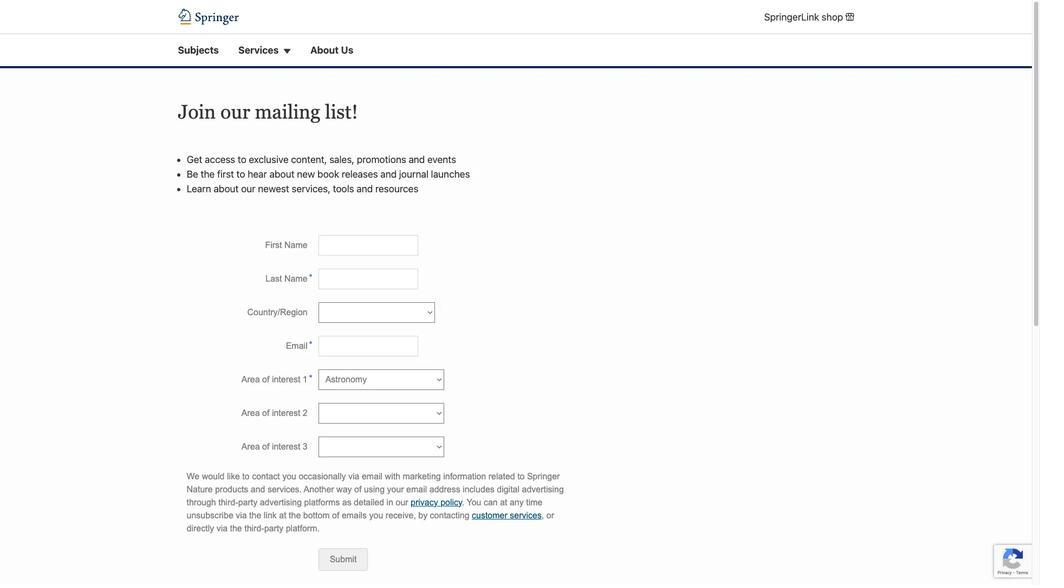 Task type: describe. For each thing, give the bounding box(es) containing it.
the inside the get access to exclusive content, sales, promotions and events be the first to hear about new book releases and journal launches learn about our newest services, tools and resources
[[201, 168, 215, 180]]

of for area of interest 2
[[262, 408, 269, 418]]

policy
[[441, 498, 462, 507]]

exclusive
[[249, 154, 289, 165]]

you inside we would like to contact you occasionally via email with marketing information related to springer nature products and services. another way of using your email address includes digital advertising through third-party advertising platforms as detailed in our
[[282, 472, 296, 481]]

the up platform.
[[289, 511, 301, 520]]

join our mailing list!
[[178, 101, 358, 123]]

launches
[[431, 168, 470, 180]]

address
[[429, 485, 460, 494]]

area for area of interest 2
[[242, 408, 260, 418]]

by
[[418, 511, 428, 520]]

digital
[[497, 485, 520, 494]]

last
[[266, 274, 282, 283]]

learn
[[187, 183, 211, 194]]

privacy
[[411, 498, 438, 507]]

emails
[[342, 511, 367, 520]]

springer
[[527, 472, 560, 481]]

link
[[264, 511, 277, 520]]

and up journal
[[409, 154, 425, 165]]

to right first
[[236, 168, 245, 180]]

,
[[542, 511, 544, 520]]

hear
[[248, 168, 267, 180]]

about
[[310, 45, 339, 56]]

0 vertical spatial email
[[362, 472, 383, 481]]

or
[[547, 511, 554, 520]]

about us
[[310, 45, 353, 56]]

via for the
[[236, 511, 247, 520]]

party inside , or directly via the third-party platform.
[[264, 524, 283, 533]]

0 vertical spatial our
[[220, 101, 250, 123]]

services.
[[268, 485, 302, 494]]

using
[[364, 485, 385, 494]]

be
[[187, 168, 198, 180]]

get
[[187, 154, 202, 165]]

get access to exclusive content, sales, promotions and events be the first to hear about new book releases and journal launches learn about our newest services, tools and resources
[[187, 154, 470, 194]]

submit
[[330, 555, 357, 564]]

the left link
[[249, 511, 261, 520]]

to up digital
[[517, 472, 525, 481]]

sales,
[[329, 154, 354, 165]]

events
[[427, 154, 456, 165]]

1 vertical spatial advertising
[[260, 498, 302, 507]]

through
[[187, 498, 216, 507]]

can
[[484, 498, 498, 507]]

time
[[526, 498, 543, 507]]

contacting
[[430, 511, 469, 520]]

last name
[[266, 274, 308, 283]]

directly
[[187, 524, 214, 533]]

content,
[[291, 154, 327, 165]]

springerlink
[[764, 11, 819, 23]]

and down promotions
[[380, 168, 397, 180]]

interest for 2
[[272, 408, 300, 418]]

submit button
[[318, 548, 368, 571]]

way
[[336, 485, 352, 494]]

related
[[489, 472, 515, 481]]

services
[[238, 45, 279, 56]]

customer services
[[472, 511, 542, 520]]

.
[[462, 498, 464, 507]]

services
[[510, 511, 542, 520]]

first
[[265, 240, 282, 250]]

of for area of interest 1
[[262, 375, 269, 384]]

1 horizontal spatial email
[[406, 485, 427, 494]]

via for email
[[348, 472, 359, 481]]

with
[[385, 472, 400, 481]]

new
[[297, 168, 315, 180]]

privacy policy link
[[411, 498, 462, 507]]

1
[[303, 375, 308, 384]]

book
[[317, 168, 339, 180]]

our inside we would like to contact you occasionally via email with marketing information related to springer nature products and services. another way of using your email address includes digital advertising through third-party advertising platforms as detailed in our
[[396, 498, 408, 507]]

Email email field
[[318, 336, 418, 356]]

springer home image
[[178, 9, 239, 25]]

tools
[[333, 183, 354, 194]]

2
[[303, 408, 308, 418]]

releases
[[342, 168, 378, 180]]

our inside the get access to exclusive content, sales, promotions and events be the first to hear about new book releases and journal launches learn about our newest services, tools and resources
[[241, 183, 256, 194]]

area for area of interest 3
[[242, 442, 260, 451]]

resources
[[375, 183, 418, 194]]

the inside , or directly via the third-party platform.
[[230, 524, 242, 533]]

interest for 1
[[272, 375, 300, 384]]

bottom
[[303, 511, 330, 520]]

services,
[[292, 183, 330, 194]]

of for area of interest 3
[[262, 442, 269, 451]]

platforms
[[304, 498, 340, 507]]

like
[[227, 472, 240, 481]]

information
[[443, 472, 486, 481]]

receive,
[[386, 511, 416, 520]]

shop
[[822, 11, 843, 23]]

first name
[[265, 240, 308, 250]]

journal
[[399, 168, 429, 180]]

and inside we would like to contact you occasionally via email with marketing information related to springer nature products and services. another way of using your email address includes digital advertising through third-party advertising platforms as detailed in our
[[251, 485, 265, 494]]

email
[[286, 341, 308, 350]]

3
[[303, 442, 308, 451]]

unsubscribe
[[187, 511, 233, 520]]



Task type: vqa. For each thing, say whether or not it's contained in the screenshot.
INTEREST
yes



Task type: locate. For each thing, give the bounding box(es) containing it.
Last Name text field
[[318, 269, 418, 289]]

2 vertical spatial area
[[242, 442, 260, 451]]

platform.
[[286, 524, 320, 533]]

1 horizontal spatial advertising
[[522, 485, 564, 494]]

name for last name
[[284, 274, 308, 283]]

you
[[467, 498, 481, 507]]

email down marketing
[[406, 485, 427, 494]]

0 vertical spatial advertising
[[522, 485, 564, 494]]

our
[[220, 101, 250, 123], [241, 183, 256, 194], [396, 498, 408, 507]]

about us link
[[310, 43, 353, 58]]

newest
[[258, 183, 289, 194]]

2 vertical spatial via
[[216, 524, 228, 533]]

1 horizontal spatial you
[[369, 511, 383, 520]]

marketing
[[403, 472, 441, 481]]

1 interest from the top
[[272, 375, 300, 384]]

third- down link
[[244, 524, 264, 533]]

area for area of interest 1
[[242, 375, 260, 384]]

we would like to contact you occasionally via email with marketing information related to springer nature products and services. another way of using your email address includes digital advertising through third-party advertising platforms as detailed in our
[[187, 472, 564, 507]]

1 horizontal spatial via
[[236, 511, 247, 520]]

interest left 2
[[272, 408, 300, 418]]

any
[[510, 498, 524, 507]]

1 vertical spatial area
[[242, 408, 260, 418]]

via inside we would like to contact you occasionally via email with marketing information related to springer nature products and services. another way of using your email address includes digital advertising through third-party advertising platforms as detailed in our
[[348, 472, 359, 481]]

advertising down services.
[[260, 498, 302, 507]]

2 horizontal spatial via
[[348, 472, 359, 481]]

at left any
[[500, 498, 507, 507]]

1 vertical spatial party
[[264, 524, 283, 533]]

0 vertical spatial area
[[242, 375, 260, 384]]

springerlink shop link
[[764, 10, 854, 24]]

and down contact
[[251, 485, 265, 494]]

0 horizontal spatial you
[[282, 472, 296, 481]]

party down products
[[238, 498, 257, 507]]

1 horizontal spatial third-
[[244, 524, 264, 533]]

0 vertical spatial party
[[238, 498, 257, 507]]

list!
[[325, 101, 358, 123]]

name for first name
[[284, 240, 308, 250]]

of up area of interest 2 at the left bottom
[[262, 375, 269, 384]]

occasionally
[[299, 472, 346, 481]]

0 vertical spatial interest
[[272, 375, 300, 384]]

customer services link
[[472, 511, 542, 520]]

1 horizontal spatial party
[[264, 524, 283, 533]]

1 area from the top
[[242, 375, 260, 384]]

0 horizontal spatial advertising
[[260, 498, 302, 507]]

you down detailed
[[369, 511, 383, 520]]

products
[[215, 485, 248, 494]]

party down link
[[264, 524, 283, 533]]

about down first
[[214, 183, 239, 194]]

area up area of interest 2 at the left bottom
[[242, 375, 260, 384]]

3 area from the top
[[242, 442, 260, 451]]

third- down products
[[218, 498, 238, 507]]

0 horizontal spatial via
[[216, 524, 228, 533]]

of
[[262, 375, 269, 384], [262, 408, 269, 418], [262, 442, 269, 451], [354, 485, 362, 494], [332, 511, 339, 520]]

, or directly via the third-party platform.
[[187, 511, 554, 533]]

and down the releases
[[357, 183, 373, 194]]

country/region
[[247, 308, 308, 317]]

subjects link
[[178, 43, 219, 58]]

1 horizontal spatial about
[[269, 168, 295, 180]]

via inside . you can at any time unsubscribe via the link at the bottom of emails you receive, by contacting
[[236, 511, 247, 520]]

email
[[362, 472, 383, 481], [406, 485, 427, 494]]

of right way
[[354, 485, 362, 494]]

0 vertical spatial at
[[500, 498, 507, 507]]

our right in
[[396, 498, 408, 507]]

0 horizontal spatial about
[[214, 183, 239, 194]]

third- inside , or directly via the third-party platform.
[[244, 524, 264, 533]]

of inside . you can at any time unsubscribe via the link at the bottom of emails you receive, by contacting
[[332, 511, 339, 520]]

your
[[387, 485, 404, 494]]

about
[[269, 168, 295, 180], [214, 183, 239, 194]]

the down the unsubscribe
[[230, 524, 242, 533]]

party inside we would like to contact you occasionally via email with marketing information related to springer nature products and services. another way of using your email address includes digital advertising through third-party advertising platforms as detailed in our
[[238, 498, 257, 507]]

we
[[187, 472, 199, 481]]

services button
[[238, 43, 291, 58]]

to right the 'like'
[[242, 472, 250, 481]]

2 area from the top
[[242, 408, 260, 418]]

party
[[238, 498, 257, 507], [264, 524, 283, 533]]

via
[[348, 472, 359, 481], [236, 511, 247, 520], [216, 524, 228, 533]]

via down products
[[236, 511, 247, 520]]

third- inside we would like to contact you occasionally via email with marketing information related to springer nature products and services. another way of using your email address includes digital advertising through third-party advertising platforms as detailed in our
[[218, 498, 238, 507]]

in
[[387, 498, 393, 507]]

detailed
[[354, 498, 384, 507]]

includes
[[463, 485, 494, 494]]

to right access
[[238, 154, 246, 165]]

0 vertical spatial you
[[282, 472, 296, 481]]

1 vertical spatial via
[[236, 511, 247, 520]]

you inside . you can at any time unsubscribe via the link at the bottom of emails you receive, by contacting
[[369, 511, 383, 520]]

as
[[342, 498, 351, 507]]

First Name text field
[[318, 235, 418, 256]]

via up way
[[348, 472, 359, 481]]

another
[[304, 485, 334, 494]]

would
[[202, 472, 225, 481]]

1 vertical spatial interest
[[272, 408, 300, 418]]

at right link
[[279, 511, 286, 520]]

access
[[205, 154, 235, 165]]

name
[[284, 240, 308, 250], [284, 274, 308, 283]]

us
[[341, 45, 353, 56]]

nature
[[187, 485, 213, 494]]

1 vertical spatial our
[[241, 183, 256, 194]]

. you can at any time unsubscribe via the link at the bottom of emails you receive, by contacting
[[187, 498, 543, 520]]

area up contact
[[242, 442, 260, 451]]

2 vertical spatial our
[[396, 498, 408, 507]]

1 vertical spatial name
[[284, 274, 308, 283]]

at
[[500, 498, 507, 507], [279, 511, 286, 520]]

mailing
[[255, 101, 320, 123]]

of inside we would like to contact you occasionally via email with marketing information related to springer nature products and services. another way of using your email address includes digital advertising through third-party advertising platforms as detailed in our
[[354, 485, 362, 494]]

0 horizontal spatial party
[[238, 498, 257, 507]]

you up services.
[[282, 472, 296, 481]]

0 horizontal spatial email
[[362, 472, 383, 481]]

email up 'using' on the bottom of the page
[[362, 472, 383, 481]]

0 vertical spatial third-
[[218, 498, 238, 507]]

privacy policy
[[411, 498, 462, 507]]

area of interest 1
[[242, 375, 308, 384]]

0 vertical spatial name
[[284, 240, 308, 250]]

via down the unsubscribe
[[216, 524, 228, 533]]

0 vertical spatial via
[[348, 472, 359, 481]]

area of interest 3
[[242, 442, 308, 451]]

area
[[242, 375, 260, 384], [242, 408, 260, 418], [242, 442, 260, 451]]

area of interest 2
[[242, 408, 308, 418]]

the
[[201, 168, 215, 180], [249, 511, 261, 520], [289, 511, 301, 520], [230, 524, 242, 533]]

first
[[217, 168, 234, 180]]

of up area of interest 3
[[262, 408, 269, 418]]

customer
[[472, 511, 507, 520]]

interest for 3
[[272, 442, 300, 451]]

0 horizontal spatial at
[[279, 511, 286, 520]]

1 name from the top
[[284, 240, 308, 250]]

of left emails
[[332, 511, 339, 520]]

advertising down springer
[[522, 485, 564, 494]]

1 vertical spatial email
[[406, 485, 427, 494]]

contact
[[252, 472, 280, 481]]

subjects
[[178, 45, 219, 56]]

name right first
[[284, 240, 308, 250]]

springerlink shop
[[764, 11, 843, 23]]

1 vertical spatial third-
[[244, 524, 264, 533]]

third-
[[218, 498, 238, 507], [244, 524, 264, 533]]

interest left 1 at the left of the page
[[272, 375, 300, 384]]

1 vertical spatial you
[[369, 511, 383, 520]]

3 interest from the top
[[272, 442, 300, 451]]

the right be on the top of the page
[[201, 168, 215, 180]]

interest left 3
[[272, 442, 300, 451]]

2 name from the top
[[284, 274, 308, 283]]

2 vertical spatial interest
[[272, 442, 300, 451]]

1 vertical spatial about
[[214, 183, 239, 194]]

advertising
[[522, 485, 564, 494], [260, 498, 302, 507]]

our down hear
[[241, 183, 256, 194]]

you
[[282, 472, 296, 481], [369, 511, 383, 520]]

1 vertical spatial at
[[279, 511, 286, 520]]

about up newest
[[269, 168, 295, 180]]

0 vertical spatial about
[[269, 168, 295, 180]]

2 interest from the top
[[272, 408, 300, 418]]

interest
[[272, 375, 300, 384], [272, 408, 300, 418], [272, 442, 300, 451]]

area up area of interest 3
[[242, 408, 260, 418]]

join
[[178, 101, 216, 123]]

1 horizontal spatial at
[[500, 498, 507, 507]]

our right join
[[220, 101, 250, 123]]

name right last at top
[[284, 274, 308, 283]]

promotions
[[357, 154, 406, 165]]

via inside , or directly via the third-party platform.
[[216, 524, 228, 533]]

and
[[409, 154, 425, 165], [380, 168, 397, 180], [357, 183, 373, 194], [251, 485, 265, 494]]

0 horizontal spatial third-
[[218, 498, 238, 507]]

of up contact
[[262, 442, 269, 451]]



